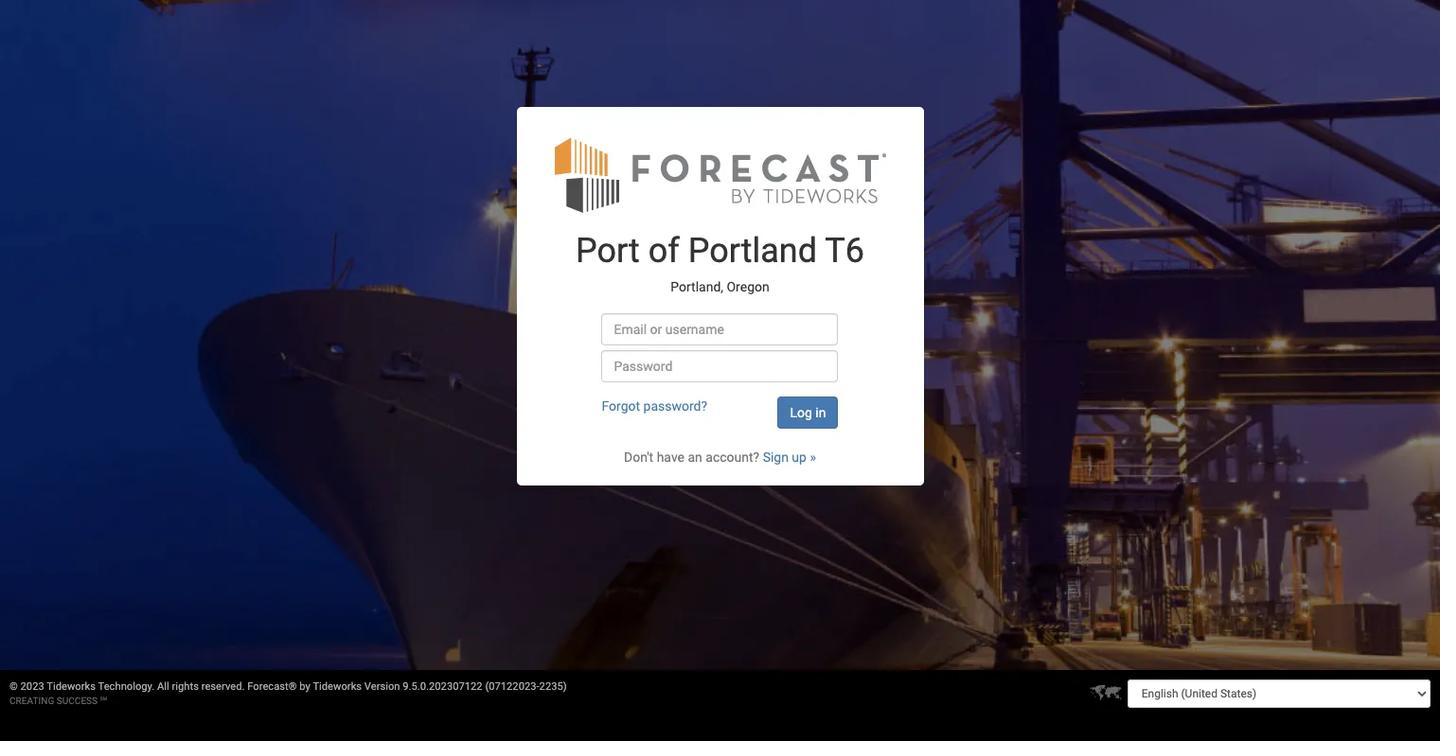 Task type: locate. For each thing, give the bounding box(es) containing it.
1 tideworks from the left
[[47, 681, 96, 693]]

don't
[[624, 450, 654, 465]]

forgot password? log in
[[602, 399, 826, 421]]

0 horizontal spatial tideworks
[[47, 681, 96, 693]]

tideworks up success at the bottom left
[[47, 681, 96, 693]]

tideworks
[[47, 681, 96, 693], [313, 681, 362, 693]]

(07122023-
[[485, 681, 539, 693]]

rights
[[172, 681, 199, 693]]

portland
[[688, 231, 817, 271]]

tideworks right by
[[313, 681, 362, 693]]

forgot
[[602, 399, 640, 414]]

log
[[790, 406, 812, 421]]

all
[[157, 681, 169, 693]]

forecast® by tideworks image
[[555, 136, 886, 214]]

of
[[649, 231, 680, 271]]

2235)
[[539, 681, 567, 693]]

port of portland t6 portland, oregon
[[576, 231, 865, 294]]

©
[[9, 681, 18, 693]]

reserved.
[[201, 681, 245, 693]]

forgot password? link
[[602, 399, 708, 414]]

have
[[657, 450, 685, 465]]

an
[[688, 450, 703, 465]]

1 horizontal spatial tideworks
[[313, 681, 362, 693]]

forecast®
[[247, 681, 297, 693]]

password?
[[644, 399, 708, 414]]

Email or username text field
[[602, 314, 839, 346]]

creating
[[9, 696, 54, 707]]



Task type: describe. For each thing, give the bounding box(es) containing it.
technology.
[[98, 681, 155, 693]]

by
[[300, 681, 310, 693]]

account?
[[706, 450, 760, 465]]

don't have an account? sign up »
[[624, 450, 816, 465]]

© 2023 tideworks technology. all rights reserved. forecast® by tideworks version 9.5.0.202307122 (07122023-2235) creating success ℠
[[9, 681, 567, 707]]

t6
[[825, 231, 865, 271]]

in
[[816, 406, 826, 421]]

℠
[[100, 696, 107, 707]]

version
[[364, 681, 400, 693]]

sign
[[763, 450, 789, 465]]

Password password field
[[602, 351, 839, 383]]

2023
[[20, 681, 44, 693]]

success
[[57, 696, 98, 707]]

»
[[810, 450, 816, 465]]

port
[[576, 231, 640, 271]]

2 tideworks from the left
[[313, 681, 362, 693]]

oregon
[[727, 279, 770, 294]]

sign up » link
[[763, 450, 816, 465]]

portland,
[[671, 279, 724, 294]]

up
[[792, 450, 807, 465]]

9.5.0.202307122
[[403, 681, 483, 693]]

log in button
[[778, 397, 839, 429]]



Task type: vqa. For each thing, say whether or not it's contained in the screenshot.
Sign up » link
yes



